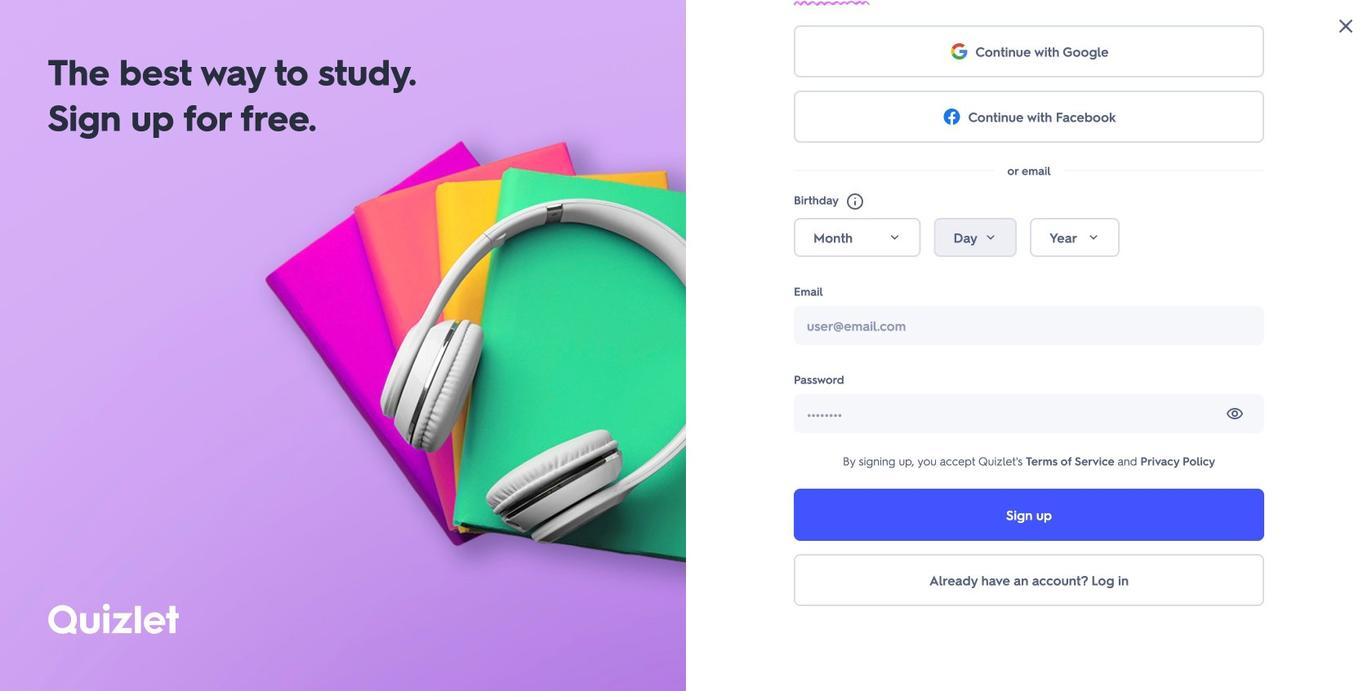 Task type: locate. For each thing, give the bounding box(es) containing it.
eye image
[[1225, 404, 1245, 424]]

1 horizontal spatial caret down image
[[1087, 231, 1100, 244]]

info image
[[846, 192, 865, 212]]

0 horizontal spatial caret down image
[[888, 231, 902, 244]]

2 caret down image from the left
[[1087, 231, 1100, 244]]

quizlet image
[[20, 16, 97, 35], [20, 17, 97, 35], [48, 605, 179, 640], [48, 605, 179, 635]]

Email email field
[[807, 310, 1252, 342]]

None search field
[[384, 10, 1156, 41]]

caret down image
[[888, 231, 902, 244], [1087, 231, 1100, 244]]

search image
[[394, 20, 408, 33]]

Password password field
[[807, 398, 1252, 431]]

tab
[[794, 0, 870, 6]]

facebook image
[[942, 107, 962, 127]]

dialog
[[0, 0, 1372, 692]]



Task type: vqa. For each thing, say whether or not it's contained in the screenshot.
Close modal element
yes



Task type: describe. For each thing, give the bounding box(es) containing it.
google multicolor image
[[950, 42, 969, 61]]

close x image
[[1337, 16, 1356, 36]]

caret down image
[[984, 231, 997, 244]]

1 caret down image from the left
[[888, 231, 902, 244]]

close modal element
[[1333, 13, 1359, 39]]



